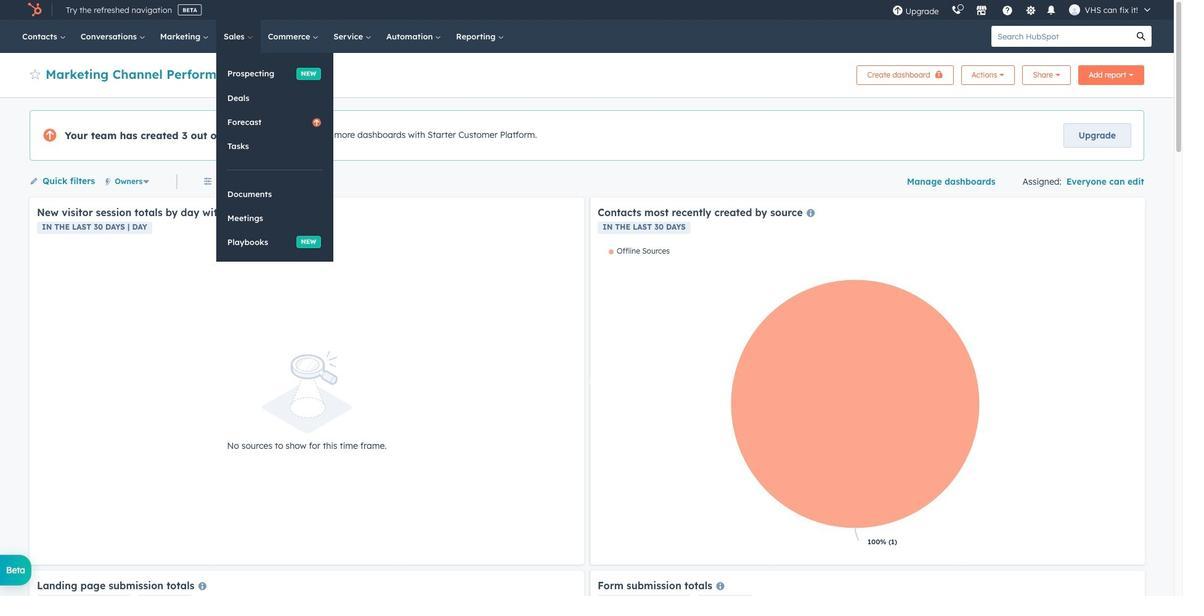 Task type: vqa. For each thing, say whether or not it's contained in the screenshot.
onboarding.steps.finalStep.title icon
no



Task type: describe. For each thing, give the bounding box(es) containing it.
form submission totals element
[[591, 572, 1146, 597]]

marketplaces image
[[976, 6, 988, 17]]

interactive chart image
[[598, 247, 1138, 558]]

contacts most recently created by source element
[[591, 198, 1146, 565]]

jer mill image
[[1070, 4, 1081, 15]]



Task type: locate. For each thing, give the bounding box(es) containing it.
banner
[[30, 62, 1145, 85]]

landing page submission totals element
[[30, 572, 585, 597]]

menu
[[886, 0, 1160, 20]]

Search HubSpot search field
[[992, 26, 1132, 47]]

new visitor session totals by day with source breakdown element
[[30, 198, 585, 565]]

sales menu
[[216, 53, 334, 262]]



